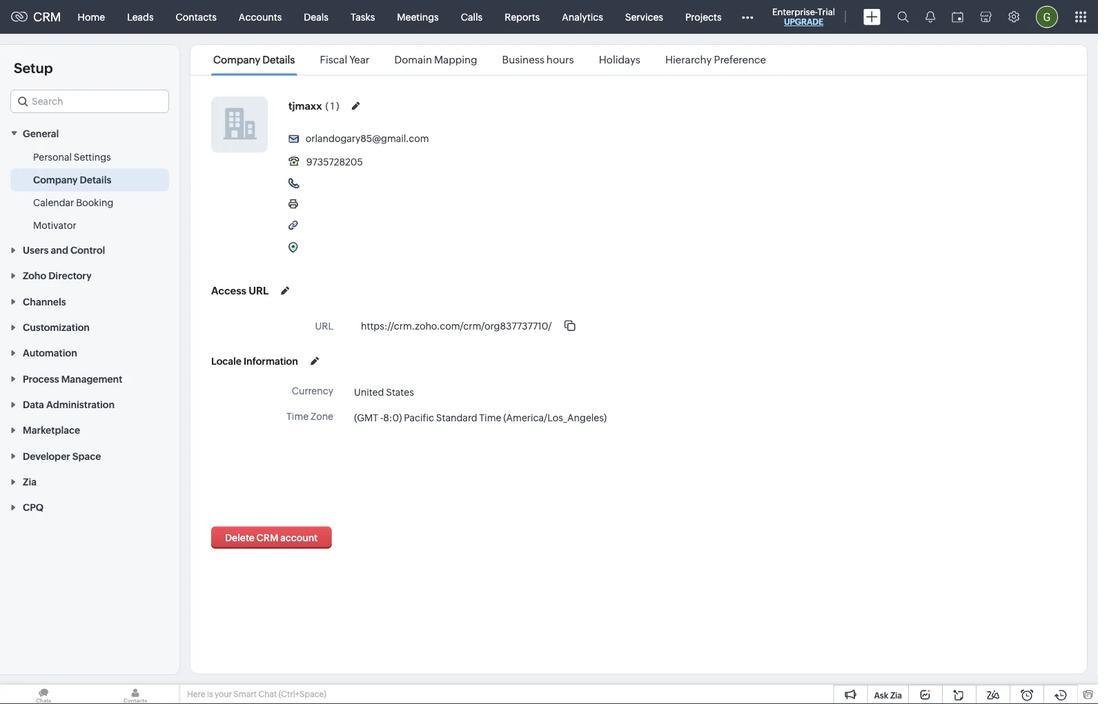 Task type: describe. For each thing, give the bounding box(es) containing it.
access
[[211, 285, 246, 297]]

calls link
[[450, 0, 494, 33]]

users and control
[[23, 245, 105, 256]]

reports link
[[494, 0, 551, 33]]

0 vertical spatial company details
[[213, 54, 295, 66]]

list containing company details
[[201, 45, 779, 75]]

customization button
[[0, 314, 180, 340]]

0 vertical spatial company
[[213, 54, 260, 66]]

search element
[[889, 0, 918, 34]]

leads link
[[116, 0, 165, 33]]

chats image
[[0, 686, 87, 705]]

customization
[[23, 322, 90, 333]]

orlandogary85@gmail.com
[[306, 133, 429, 144]]

personal settings link
[[33, 150, 111, 164]]

is
[[207, 690, 213, 700]]

8:0)
[[383, 413, 402, 424]]

setup
[[14, 60, 53, 76]]

hierarchy preference link
[[663, 54, 768, 66]]

developer space
[[23, 451, 101, 462]]

enterprise-
[[773, 7, 818, 17]]

chat
[[258, 690, 277, 700]]

tasks link
[[340, 0, 386, 33]]

meetings link
[[386, 0, 450, 33]]

united states
[[354, 387, 414, 398]]

analytics link
[[551, 0, 614, 33]]

company details inside general region
[[33, 174, 111, 185]]

zoho directory
[[23, 271, 92, 282]]

1 horizontal spatial time
[[479, 413, 501, 424]]

fiscal year
[[320, 54, 370, 66]]

contacts
[[176, 11, 217, 22]]

services link
[[614, 0, 675, 33]]

1 horizontal spatial crm
[[257, 533, 279, 544]]

0 horizontal spatial url
[[249, 285, 269, 297]]

tjmaxx ( 1 )
[[289, 100, 339, 112]]

data
[[23, 400, 44, 411]]

meetings
[[397, 11, 439, 22]]

reports
[[505, 11, 540, 22]]

holidays
[[599, 54, 641, 66]]

locale information
[[211, 356, 298, 367]]

users and control button
[[0, 237, 180, 263]]

channels
[[23, 296, 66, 307]]

Search text field
[[11, 90, 168, 113]]

zia button
[[0, 469, 180, 495]]

preference
[[714, 54, 766, 66]]

domain mapping
[[395, 54, 477, 66]]

0 horizontal spatial time
[[287, 411, 309, 422]]

users
[[23, 245, 49, 256]]

your
[[215, 690, 232, 700]]

https://crm.zoho.com/crm/org837737710/
[[361, 321, 552, 332]]

9735728205
[[306, 156, 363, 167]]

cpq
[[23, 503, 44, 514]]

(
[[326, 100, 329, 112]]

account
[[280, 533, 318, 544]]

1 horizontal spatial details
[[263, 54, 295, 66]]

here is your smart chat (ctrl+space)
[[187, 690, 326, 700]]

company details link inside general region
[[33, 173, 111, 187]]

deals link
[[293, 0, 340, 33]]

delete crm account
[[225, 533, 318, 544]]

signals element
[[918, 0, 944, 34]]

profile image
[[1036, 6, 1058, 28]]

services
[[625, 11, 663, 22]]

motivator
[[33, 220, 76, 231]]

calendar image
[[952, 11, 964, 22]]

create menu element
[[855, 0, 889, 33]]

hours
[[547, 54, 574, 66]]

time zone
[[287, 411, 333, 422]]

cpq button
[[0, 495, 180, 521]]

search image
[[898, 11, 909, 23]]

tasks
[[351, 11, 375, 22]]

profile element
[[1028, 0, 1067, 33]]

1
[[331, 100, 334, 112]]

settings
[[74, 151, 111, 162]]

fiscal year link
[[318, 54, 372, 66]]

and
[[51, 245, 68, 256]]

(america/los_angeles)
[[503, 413, 607, 424]]

create menu image
[[864, 9, 881, 25]]

business hours link
[[500, 54, 576, 66]]

contacts link
[[165, 0, 228, 33]]

administration
[[46, 400, 115, 411]]



Task type: locate. For each thing, give the bounding box(es) containing it.
trial
[[818, 7, 835, 17]]

upgrade
[[784, 17, 824, 27]]

marketplace
[[23, 425, 80, 436]]

1 horizontal spatial company details
[[213, 54, 295, 66]]

time right standard at the left of the page
[[479, 413, 501, 424]]

standard
[[436, 413, 477, 424]]

1 vertical spatial company details link
[[33, 173, 111, 187]]

company
[[213, 54, 260, 66], [33, 174, 78, 185]]

space
[[72, 451, 101, 462]]

Other Modules field
[[733, 6, 763, 28]]

0 horizontal spatial crm
[[33, 10, 61, 24]]

time
[[287, 411, 309, 422], [479, 413, 501, 424]]

details down accounts
[[263, 54, 295, 66]]

details
[[263, 54, 295, 66], [80, 174, 111, 185]]

personal
[[33, 151, 72, 162]]

company down accounts
[[213, 54, 260, 66]]

ask zia
[[874, 691, 902, 701]]

1 horizontal spatial zia
[[891, 691, 902, 701]]

pacific
[[404, 413, 434, 424]]

crm left home link
[[33, 10, 61, 24]]

crm
[[33, 10, 61, 24], [257, 533, 279, 544]]

zone
[[311, 411, 333, 422]]

home link
[[67, 0, 116, 33]]

0 vertical spatial crm
[[33, 10, 61, 24]]

projects link
[[675, 0, 733, 33]]

zoho directory button
[[0, 263, 180, 289]]

united
[[354, 387, 384, 398]]

enterprise-trial upgrade
[[773, 7, 835, 27]]

zia right ask
[[891, 691, 902, 701]]

analytics
[[562, 11, 603, 22]]

business hours
[[502, 54, 574, 66]]

marketplace button
[[0, 417, 180, 443]]

states
[[386, 387, 414, 398]]

developer
[[23, 451, 70, 462]]

url up currency
[[315, 321, 333, 332]]

time left zone
[[287, 411, 309, 422]]

0 vertical spatial url
[[249, 285, 269, 297]]

company details down accounts link at the left top of page
[[213, 54, 295, 66]]

company details link down accounts link at the left top of page
[[211, 54, 297, 66]]

hierarchy
[[666, 54, 712, 66]]

0 horizontal spatial details
[[80, 174, 111, 185]]

details up booking on the left of the page
[[80, 174, 111, 185]]

crm right delete on the left bottom
[[257, 533, 279, 544]]

0 vertical spatial details
[[263, 54, 295, 66]]

smart
[[234, 690, 257, 700]]

details inside general region
[[80, 174, 111, 185]]

0 horizontal spatial company
[[33, 174, 78, 185]]

None field
[[10, 90, 169, 113]]

home
[[78, 11, 105, 22]]

locale
[[211, 356, 242, 367]]

automation button
[[0, 340, 180, 366]]

zia up cpq
[[23, 477, 37, 488]]

domain
[[395, 54, 432, 66]]

companylogo image
[[212, 97, 267, 152]]

calendar
[[33, 197, 74, 208]]

booking
[[76, 197, 113, 208]]

0 vertical spatial zia
[[23, 477, 37, 488]]

company inside general region
[[33, 174, 78, 185]]

1 vertical spatial crm
[[257, 533, 279, 544]]

fiscal
[[320, 54, 347, 66]]

url right access
[[249, 285, 269, 297]]

signals image
[[926, 11, 936, 23]]

company details down personal settings
[[33, 174, 111, 185]]

0 horizontal spatial company details link
[[33, 173, 111, 187]]

projects
[[686, 11, 722, 22]]

automation
[[23, 348, 77, 359]]

(gmt -8:0) pacific standard time (america/los_angeles)
[[354, 413, 607, 424]]

motivator link
[[33, 218, 76, 232]]

zoho
[[23, 271, 46, 282]]

currency
[[292, 386, 333, 397]]

control
[[70, 245, 105, 256]]

crm link
[[11, 10, 61, 24]]

tjmaxx
[[289, 100, 322, 112]]

calendar booking
[[33, 197, 113, 208]]

here
[[187, 690, 205, 700]]

calendar booking link
[[33, 196, 113, 209]]

domain mapping link
[[392, 54, 480, 66]]

developer space button
[[0, 443, 180, 469]]

process management
[[23, 374, 122, 385]]

0 horizontal spatial zia
[[23, 477, 37, 488]]

general
[[23, 128, 59, 139]]

data administration
[[23, 400, 115, 411]]

year
[[350, 54, 370, 66]]

1 horizontal spatial company
[[213, 54, 260, 66]]

company up calendar
[[33, 174, 78, 185]]

contacts image
[[92, 686, 179, 705]]

holidays link
[[597, 54, 643, 66]]

1 vertical spatial zia
[[891, 691, 902, 701]]

general button
[[0, 120, 180, 146]]

1 vertical spatial company
[[33, 174, 78, 185]]

-
[[380, 413, 383, 424]]

0 horizontal spatial company details
[[33, 174, 111, 185]]

business
[[502, 54, 545, 66]]

process
[[23, 374, 59, 385]]

personal settings
[[33, 151, 111, 162]]

1 horizontal spatial url
[[315, 321, 333, 332]]

1 vertical spatial details
[[80, 174, 111, 185]]

information
[[244, 356, 298, 367]]

hierarchy preference
[[666, 54, 766, 66]]

1 horizontal spatial company details link
[[211, 54, 297, 66]]

list
[[201, 45, 779, 75]]

general region
[[0, 146, 180, 237]]

directory
[[48, 271, 92, 282]]

data administration button
[[0, 392, 180, 417]]

mapping
[[434, 54, 477, 66]]

ask
[[874, 691, 889, 701]]

zia inside dropdown button
[[23, 477, 37, 488]]

1 vertical spatial company details
[[33, 174, 111, 185]]

delete
[[225, 533, 255, 544]]

deals
[[304, 11, 329, 22]]

url
[[249, 285, 269, 297], [315, 321, 333, 332]]

accounts link
[[228, 0, 293, 33]]

company details link down personal settings
[[33, 173, 111, 187]]

0 vertical spatial company details link
[[211, 54, 297, 66]]

access url
[[211, 285, 269, 297]]

1 vertical spatial url
[[315, 321, 333, 332]]



Task type: vqa. For each thing, say whether or not it's contained in the screenshot.
REPORTS
yes



